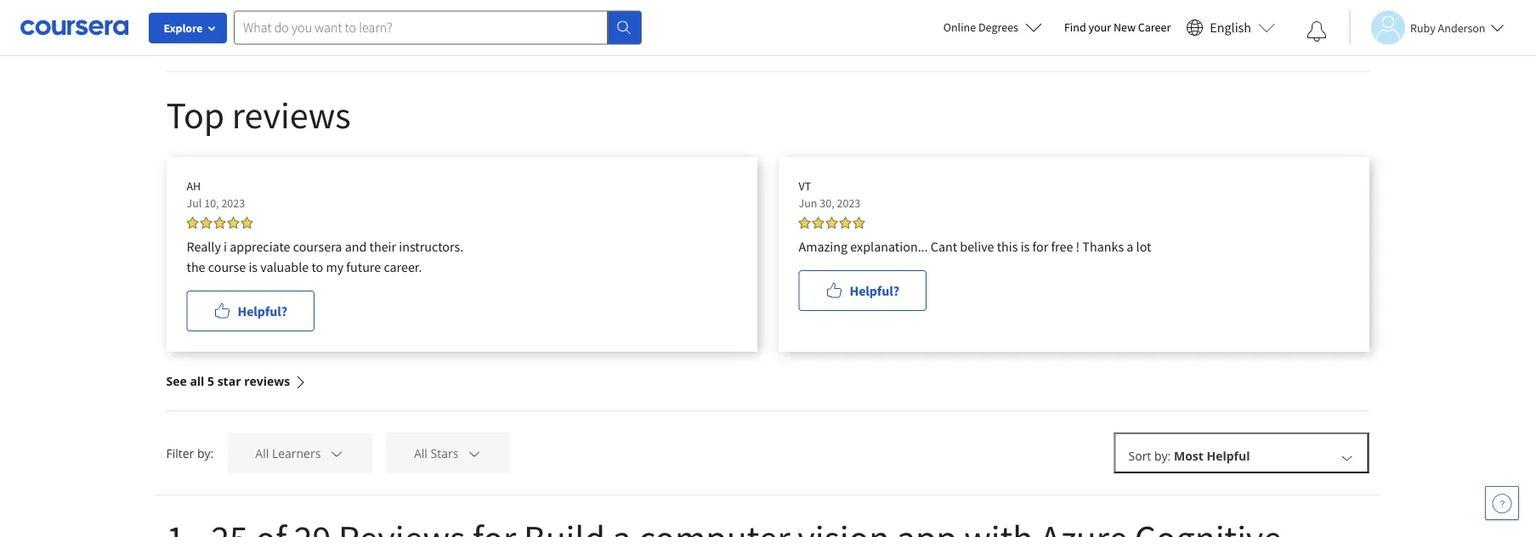 Task type: locate. For each thing, give the bounding box(es) containing it.
the
[[641, 16, 659, 32], [187, 258, 205, 275]]

is left for
[[1021, 238, 1030, 255]]

find
[[1064, 20, 1086, 35]]

helpful? button down course
[[187, 291, 315, 332]]

ai- down we
[[527, 34, 540, 50]]

0 horizontal spatial this
[[446, 16, 466, 32]]

show notifications image
[[1307, 21, 1327, 42]]

1 vertical spatial is
[[249, 258, 258, 275]]

2023 inside the ah jul 10, 2023
[[221, 196, 245, 211]]

0 vertical spatial reviews
[[232, 91, 351, 138]]

filled star image down the ah jul 10, 2023
[[227, 217, 239, 229]]

reviews down "https://www.coursera.org/specializations/microsoft-"
[[232, 91, 351, 138]]

2 chevron down image from the left
[[467, 446, 482, 461]]

helpful? down explanation...
[[850, 282, 900, 299]]

all inside button
[[414, 445, 428, 462]]

is
[[1021, 238, 1030, 255], [249, 258, 258, 275]]

all for all learners
[[255, 445, 269, 462]]

filled star image down vt jun 30, 2023
[[840, 217, 852, 229]]

all learners
[[255, 445, 321, 462]]

5 filled star image from the left
[[826, 217, 838, 229]]

0 horizontal spatial ai-
[[489, 34, 503, 50]]

0 horizontal spatial by:
[[197, 445, 214, 461]]

!
[[1076, 238, 1080, 255]]

0 horizontal spatial all
[[255, 445, 269, 462]]

1 horizontal spatial this
[[997, 238, 1018, 255]]

1 chevron down image from the left
[[329, 446, 344, 461]]

chevron down image right stars
[[467, 446, 482, 461]]

most
[[1174, 448, 1204, 464]]

your
[[1089, 20, 1111, 35]]

1 vertical spatial this
[[997, 238, 1018, 255]]

filled star image down 10, in the top of the page
[[200, 217, 212, 229]]

by:
[[197, 445, 214, 461], [1155, 448, 1171, 464]]

helpful
[[1207, 448, 1250, 464]]

filled star image down 30,
[[826, 217, 838, 229]]

2023 inside vt jun 30, 2023
[[837, 196, 861, 211]]

filter by:
[[166, 445, 214, 461]]

taking
[[604, 16, 638, 32]]

reviews right star
[[244, 373, 290, 389]]

microsoft up "https://www.coursera.org/specializations/microsoft-"
[[285, 16, 337, 32]]

helpful? button
[[799, 270, 927, 311], [187, 291, 315, 332]]

0 vertical spatial is
[[1021, 238, 1030, 255]]

degrees
[[979, 20, 1019, 35]]

1 horizontal spatial microsoft
[[662, 16, 715, 32]]

vt jun 30, 2023
[[799, 179, 861, 211]]

1 microsoft from the left
[[285, 16, 337, 32]]

sort by: most helpful
[[1129, 448, 1250, 464]]

exam
[[888, 16, 918, 32]]

by: for filter
[[197, 445, 214, 461]]

1 horizontal spatial all
[[414, 445, 428, 462]]

in
[[271, 16, 282, 32]]

0 horizontal spatial helpful?
[[238, 303, 287, 320]]

all left learners
[[255, 445, 269, 462]]

1 vertical spatial the
[[187, 258, 205, 275]]

filled star image up appreciate
[[241, 217, 253, 229]]

azure
[[718, 16, 750, 32]]

1 horizontal spatial helpful?
[[850, 282, 900, 299]]

1 vertical spatial reviews
[[244, 373, 290, 389]]

2 ai- from the left
[[527, 34, 540, 50]]

helpful?
[[850, 282, 900, 299], [238, 303, 287, 320]]

1 horizontal spatial by:
[[1155, 448, 1171, 464]]

filled star image down the jul
[[187, 217, 199, 229]]

1 horizontal spatial 2023
[[837, 196, 861, 211]]

0 vertical spatial this
[[446, 16, 466, 32]]

None search field
[[234, 11, 642, 45]]

filled star image down 10, in the top of the page
[[214, 217, 226, 229]]

2023 right 10, in the top of the page
[[221, 196, 245, 211]]

chevron down image
[[329, 446, 344, 461], [467, 446, 482, 461]]

stars
[[431, 445, 459, 462]]

1 all from the left
[[255, 445, 269, 462]]

the inside the really i appreciate coursera and their instructors. the course is valuable to my future career.
[[187, 258, 205, 275]]

6 filled star image from the left
[[853, 217, 865, 229]]

4 filled star image from the left
[[799, 217, 811, 229]]

1 horizontal spatial ai-
[[527, 34, 540, 50]]

prep
[[921, 16, 947, 32]]

ah jul 10, 2023
[[187, 179, 245, 211]]

filled star image
[[200, 217, 212, 229], [241, 217, 253, 229], [812, 217, 824, 229], [840, 217, 852, 229]]

2 filled star image from the left
[[214, 217, 226, 229]]

ai-
[[489, 34, 503, 50], [527, 34, 540, 50]]

to
[[312, 258, 323, 275]]

1 horizontal spatial is
[[1021, 238, 1030, 255]]

filled star image down jun
[[799, 217, 811, 229]]

by: right filter
[[197, 445, 214, 461]]

helpful? for right the "helpful?" button
[[850, 282, 900, 299]]

the down really
[[187, 258, 205, 275]]

we
[[514, 16, 530, 32]]

see all 5 star reviews button
[[166, 352, 307, 411]]

the right taking in the top left of the page
[[641, 16, 659, 32]]

is inside the really i appreciate coursera and their instructors. the course is valuable to my future career.
[[249, 258, 258, 275]]

ah
[[187, 179, 201, 194]]

all inside button
[[255, 445, 269, 462]]

chevron down image
[[1340, 450, 1355, 465]]

filled star image down 30,
[[812, 217, 824, 229]]

appreciate
[[230, 238, 290, 255]]

really
[[187, 238, 221, 255]]

helpful? down valuable at the left
[[238, 303, 287, 320]]

0 horizontal spatial 2023
[[221, 196, 245, 211]]

learning
[[166, 16, 215, 32]]

2023 for ah jul 10, 2023
[[221, 196, 245, 211]]

chevron down image for stars
[[467, 446, 482, 461]]

ai
[[753, 16, 764, 32]]

2023
[[221, 196, 245, 211], [837, 196, 861, 211]]

microsoft left azure
[[662, 16, 715, 32]]

english button
[[1180, 0, 1282, 55]]

1 2023 from the left
[[221, 196, 245, 211]]

0 horizontal spatial the
[[187, 258, 205, 275]]

0 vertical spatial helpful?
[[850, 282, 900, 299]]

1 horizontal spatial helpful? button
[[799, 270, 927, 311]]

2023 right 30,
[[837, 196, 861, 211]]

explore button
[[149, 13, 227, 43]]

amazing
[[799, 238, 848, 255]]

2 2023 from the left
[[837, 196, 861, 211]]

chevron down image inside all learners button
[[329, 446, 344, 461]]

cant
[[931, 238, 958, 255]]

1 horizontal spatial chevron down image
[[467, 446, 482, 461]]

jul
[[187, 196, 202, 211]]

filled star image
[[187, 217, 199, 229], [214, 217, 226, 229], [227, 217, 239, 229], [799, 217, 811, 229], [826, 217, 838, 229], [853, 217, 865, 229]]

5
[[207, 373, 214, 389]]

helpful? for left the "helpful?" button
[[238, 303, 287, 320]]

find your new career
[[1064, 20, 1171, 35]]

online degrees button
[[930, 9, 1056, 46]]

all learners button
[[227, 433, 372, 474]]

career
[[1138, 20, 1171, 35]]

1 vertical spatial helpful?
[[238, 303, 287, 320]]

1 horizontal spatial the
[[641, 16, 659, 32]]

0 horizontal spatial is
[[249, 258, 258, 275]]

for
[[1033, 238, 1049, 255]]

chevron down image right learners
[[329, 446, 344, 461]]

by: right the sort on the right of page
[[1155, 448, 1171, 464]]

sort
[[1129, 448, 1152, 464]]

course
[[208, 258, 246, 275]]

this right "belive"
[[997, 238, 1018, 255]]

all left stars
[[414, 445, 428, 462]]

0 vertical spatial the
[[641, 16, 659, 32]]

0 horizontal spatial microsoft
[[285, 16, 337, 32]]

you
[[389, 16, 410, 32]]

reviews
[[232, 91, 351, 138], [244, 373, 290, 389]]

chevron down image inside "all stars" button
[[467, 446, 482, 461]]

What do you want to learn? text field
[[234, 11, 608, 45]]

0 horizontal spatial chevron down image
[[329, 446, 344, 461]]

this up the azure-
[[446, 16, 466, 32]]

ai- down "project,"
[[489, 34, 503, 50]]

2 microsoft from the left
[[662, 16, 715, 32]]

3 filled star image from the left
[[812, 217, 824, 229]]

microsoft
[[285, 16, 337, 32], [662, 16, 715, 32]]

2023 for vt jun 30, 2023
[[837, 196, 861, 211]]

this
[[446, 16, 466, 32], [997, 238, 1018, 255]]

helpful? button down explanation...
[[799, 270, 927, 311]]

2 all from the left
[[414, 445, 428, 462]]

filled star image up explanation...
[[853, 217, 865, 229]]

is down appreciate
[[249, 258, 258, 275]]



Task type: vqa. For each thing, say whether or not it's contained in the screenshot.
Main Content
no



Task type: describe. For each thing, give the bounding box(es) containing it.
their
[[369, 238, 396, 255]]

this inside learning solutions in microsoft azure.  if you enjoy this project, we recommend taking the microsoft azure ai fundamentals ai-900 exam prep specialization: https://www.coursera.org/specializations/microsoft-azure-ai-900-ai-fundamentals
[[446, 16, 466, 32]]

help center image
[[1492, 493, 1513, 514]]

ai-
[[849, 16, 864, 32]]

filter
[[166, 445, 194, 461]]

see all 5 star reviews
[[166, 373, 290, 389]]

all
[[190, 373, 204, 389]]

fundamentals
[[540, 34, 618, 50]]

english
[[1210, 19, 1252, 36]]

vt
[[799, 179, 811, 194]]

explore
[[164, 20, 203, 36]]

if
[[379, 16, 386, 32]]

thanks
[[1083, 238, 1124, 255]]

anderson
[[1438, 20, 1486, 35]]

the inside learning solutions in microsoft azure.  if you enjoy this project, we recommend taking the microsoft azure ai fundamentals ai-900 exam prep specialization: https://www.coursera.org/specializations/microsoft-azure-ai-900-ai-fundamentals
[[641, 16, 659, 32]]

project,
[[469, 16, 511, 32]]

belive
[[960, 238, 994, 255]]

2 filled star image from the left
[[241, 217, 253, 229]]

and
[[345, 238, 367, 255]]

find your new career link
[[1056, 17, 1180, 38]]

chevron down image for learners
[[329, 446, 344, 461]]

azure.
[[341, 16, 376, 32]]

all stars button
[[386, 433, 510, 474]]

explanation...
[[851, 238, 928, 255]]

career.
[[384, 258, 422, 275]]

learning solutions in microsoft azure.  if you enjoy this project, we recommend taking the microsoft azure ai fundamentals ai-900 exam prep specialization: https://www.coursera.org/specializations/microsoft-azure-ai-900-ai-fundamentals
[[166, 16, 1029, 50]]

https://www.coursera.org/specializations/microsoft-
[[166, 34, 454, 50]]

all for all stars
[[414, 445, 428, 462]]

see
[[166, 373, 187, 389]]

online degrees
[[943, 20, 1019, 35]]

ruby anderson button
[[1349, 11, 1505, 45]]

valuable
[[260, 258, 309, 275]]

0 horizontal spatial helpful? button
[[187, 291, 315, 332]]

really i appreciate coursera and their instructors. the course is valuable to my future career.
[[187, 238, 464, 275]]

instructors.
[[399, 238, 464, 255]]

1 filled star image from the left
[[200, 217, 212, 229]]

fundamentals
[[767, 16, 846, 32]]

by: for sort
[[1155, 448, 1171, 464]]

reviews inside button
[[244, 373, 290, 389]]

jun
[[799, 196, 818, 211]]

online
[[943, 20, 976, 35]]

star
[[217, 373, 241, 389]]

top
[[166, 91, 225, 138]]

1 ai- from the left
[[489, 34, 503, 50]]

coursera
[[293, 238, 342, 255]]

my
[[326, 258, 344, 275]]

900
[[864, 16, 885, 32]]

i
[[224, 238, 227, 255]]

coursera image
[[20, 14, 128, 41]]

future
[[346, 258, 381, 275]]

30,
[[820, 196, 835, 211]]

all stars
[[414, 445, 459, 462]]

new
[[1114, 20, 1136, 35]]

3 filled star image from the left
[[227, 217, 239, 229]]

specialization:
[[950, 16, 1029, 32]]

top reviews
[[166, 91, 351, 138]]

ruby
[[1411, 20, 1436, 35]]

learners
[[272, 445, 321, 462]]

solutions
[[218, 16, 268, 32]]

1 filled star image from the left
[[187, 217, 199, 229]]

4 filled star image from the left
[[840, 217, 852, 229]]

900-
[[503, 34, 527, 50]]

free
[[1051, 238, 1073, 255]]

10,
[[204, 196, 219, 211]]

lot
[[1136, 238, 1152, 255]]

ruby anderson
[[1411, 20, 1486, 35]]

a
[[1127, 238, 1134, 255]]

amazing explanation... cant belive this is for free ! thanks a lot
[[799, 238, 1152, 255]]

azure-
[[454, 34, 489, 50]]

enjoy
[[413, 16, 443, 32]]

recommend
[[533, 16, 601, 32]]



